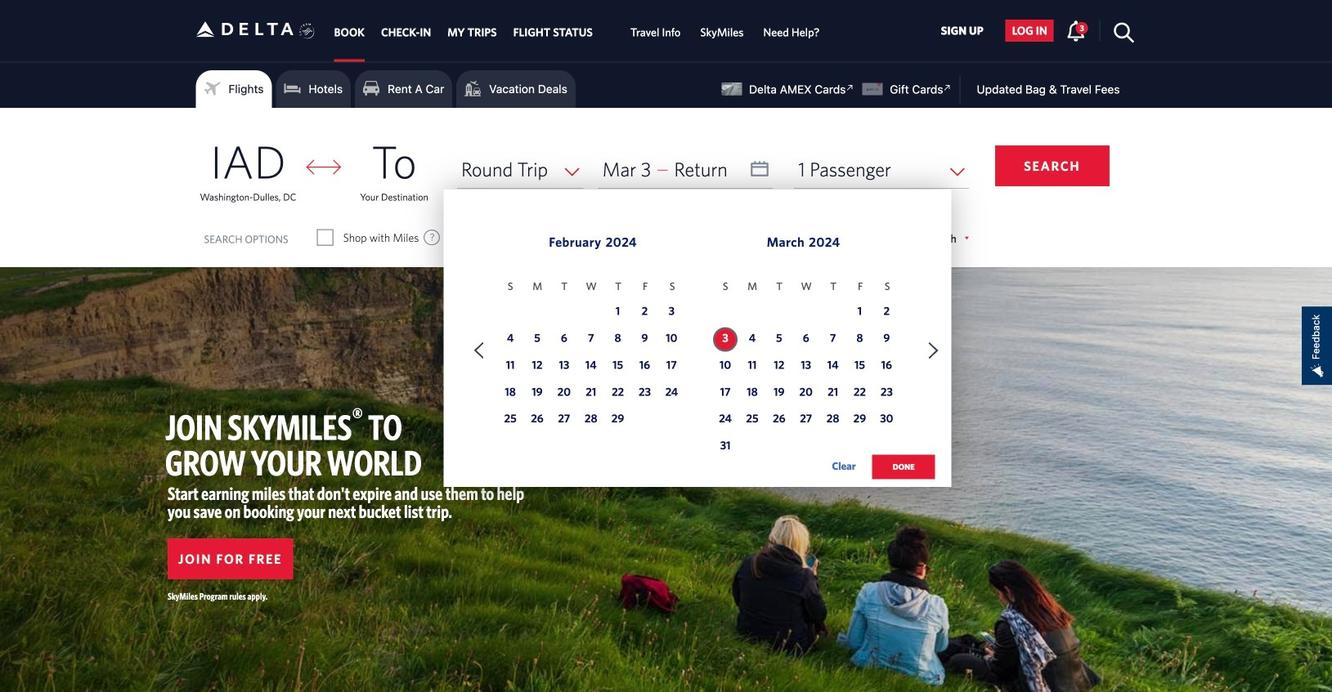 Task type: locate. For each thing, give the bounding box(es) containing it.
None checkbox
[[318, 230, 333, 246], [610, 230, 625, 246], [318, 230, 333, 246], [610, 230, 625, 246]]

None text field
[[598, 150, 773, 189]]

tab panel
[[0, 108, 1332, 497]]

None field
[[457, 150, 584, 189], [794, 150, 969, 189], [457, 150, 584, 189], [794, 150, 969, 189]]

2 this link opens another site in a new window that may not follow the same accessibility policies as delta air lines. image from the left
[[940, 80, 956, 96]]

1 this link opens another site in a new window that may not follow the same accessibility policies as delta air lines. image from the left
[[843, 80, 858, 96]]

0 horizontal spatial this link opens another site in a new window that may not follow the same accessibility policies as delta air lines. image
[[843, 80, 858, 96]]

this link opens another site in a new window that may not follow the same accessibility policies as delta air lines. image
[[843, 80, 858, 96], [940, 80, 956, 96]]

1 horizontal spatial this link opens another site in a new window that may not follow the same accessibility policies as delta air lines. image
[[940, 80, 956, 96]]

tab list
[[326, 0, 830, 62]]



Task type: describe. For each thing, give the bounding box(es) containing it.
skyteam image
[[299, 6, 315, 57]]

delta air lines image
[[196, 4, 294, 55]]

calendar expanded, use arrow keys to select date application
[[444, 190, 952, 497]]



Task type: vqa. For each thing, say whether or not it's contained in the screenshot.
the left This link opens another site in a new window that may not follow the same accessibility policies as Delta Air Lines. Icon
yes



